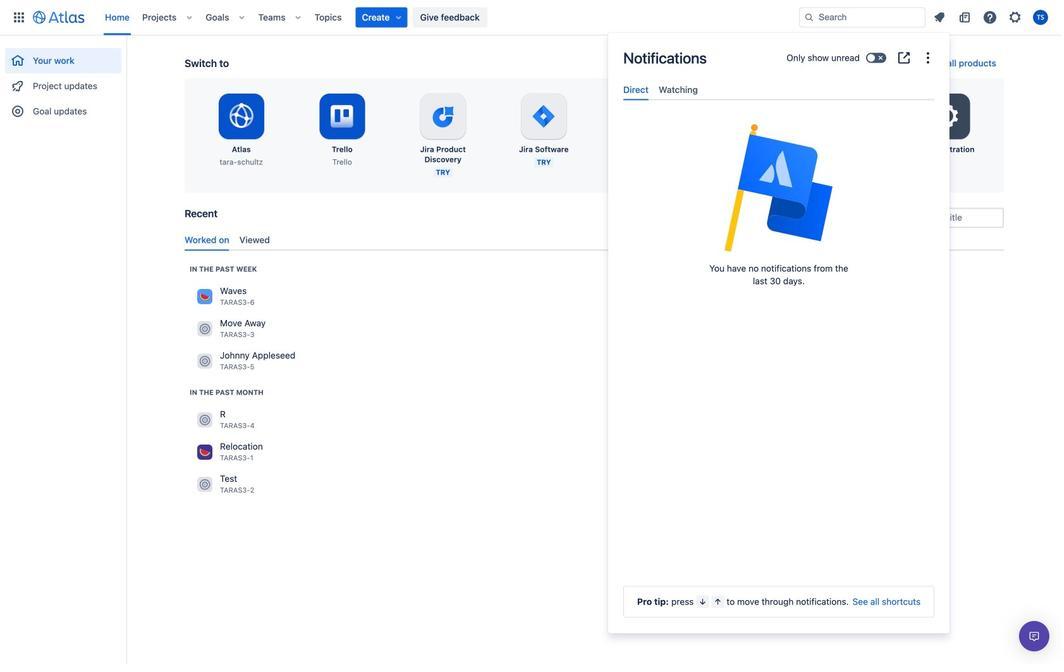 Task type: vqa. For each thing, say whether or not it's contained in the screenshot.
HEADING corresponding to townsquare icon
yes



Task type: describe. For each thing, give the bounding box(es) containing it.
switch to... image
[[11, 10, 27, 25]]

5 townsquare image from the top
[[197, 477, 213, 492]]

heading for first townsquare icon from the top
[[190, 264, 257, 274]]

1 vertical spatial tab list
[[180, 230, 1009, 251]]

account image
[[1033, 10, 1049, 25]]

3 townsquare image from the top
[[197, 412, 213, 427]]

open intercom messenger image
[[1027, 629, 1042, 644]]

4 townsquare image from the top
[[197, 445, 213, 460]]

1 horizontal spatial settings image
[[932, 101, 963, 132]]

search image
[[805, 12, 815, 22]]

1 townsquare image from the top
[[197, 289, 213, 304]]

open notifications in a new tab image
[[897, 50, 912, 65]]

0 horizontal spatial settings image
[[731, 101, 761, 132]]

help image
[[983, 10, 998, 25]]

Filter by title field
[[893, 209, 1003, 227]]



Task type: locate. For each thing, give the bounding box(es) containing it.
notifications image
[[932, 10, 947, 25]]

2 heading from the top
[[190, 387, 264, 397]]

tab list
[[619, 79, 940, 100], [180, 230, 1009, 251]]

1 heading from the top
[[190, 264, 257, 274]]

Search field
[[799, 7, 926, 28]]

more image
[[921, 50, 936, 65]]

arrow down image
[[698, 597, 708, 607]]

2 townsquare image from the top
[[197, 353, 213, 369]]

banner
[[0, 0, 1063, 35]]

townsquare image
[[197, 289, 213, 304], [197, 353, 213, 369], [197, 412, 213, 427], [197, 445, 213, 460], [197, 477, 213, 492]]

1 vertical spatial heading
[[190, 387, 264, 397]]

settings image
[[1008, 10, 1023, 25], [731, 101, 761, 132], [932, 101, 963, 132]]

heading
[[190, 264, 257, 274], [190, 387, 264, 397]]

None search field
[[799, 7, 926, 28]]

2 horizontal spatial settings image
[[1008, 10, 1023, 25]]

arrow up image
[[713, 597, 723, 607]]

top element
[[8, 0, 799, 35]]

dialog
[[608, 33, 950, 633]]

heading for 3rd townsquare icon
[[190, 387, 264, 397]]

tab panel
[[619, 100, 940, 112]]

0 vertical spatial tab list
[[619, 79, 940, 100]]

group
[[5, 35, 121, 128]]

townsquare image
[[197, 321, 213, 336]]

0 vertical spatial heading
[[190, 264, 257, 274]]



